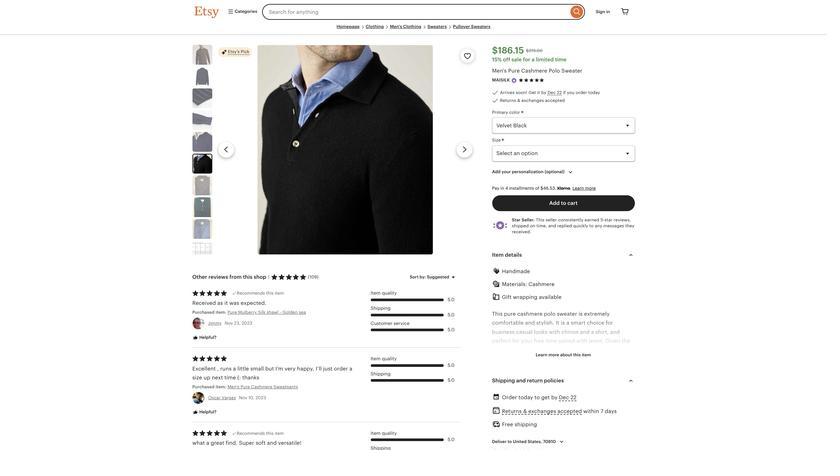 Task type: vqa. For each thing, say whether or not it's contained in the screenshot.
The ring of the dark lord Keycap, Custom resin keycap, Arrtisan keycaps for cherry mx keyboard, handmade keycap LOTR, Christmas gifts IMAGE
no



Task type: locate. For each thing, give the bounding box(es) containing it.
0 vertical spatial made
[[519, 392, 533, 398]]

just
[[323, 366, 333, 372]]

1 vertical spatial purchased
[[192, 385, 215, 390]]

it inside this pure cashmere polo sweater is extremely comfortable and stylish. it is a smart choice for business casual looks with chinos and a shirt, and perfect for your free time paired with jeans. given the insulating property of cashmere, you can wear it from autumn to spring.
[[613, 347, 617, 353]]

it for as
[[225, 301, 228, 306]]

exchanges for returns & exchanges accepted within 7 days
[[529, 409, 556, 414]]

1 vertical spatial item:
[[216, 385, 226, 390]]

0 vertical spatial 22
[[557, 90, 562, 95]]

exchanges
[[522, 98, 544, 103], [529, 409, 556, 414]]

banner
[[183, 0, 645, 24]]

a right what
[[206, 441, 209, 446]]

policies
[[544, 378, 564, 384]]

fully
[[496, 437, 508, 443]]

1 vertical spatial recommends this item
[[237, 431, 284, 436]]

this right about on the bottom right of the page
[[574, 353, 581, 358]]

22
[[557, 90, 562, 95], [571, 395, 577, 401]]

it right as
[[225, 301, 228, 306]]

time,
[[537, 224, 547, 229]]

to right fully
[[508, 440, 512, 445]]

0 vertical spatial you
[[567, 90, 575, 95]]

1 vertical spatial order
[[334, 366, 348, 372]]

reviews,
[[614, 218, 631, 223]]

in inside sign in button
[[606, 9, 610, 14]]

and inside • fully fashioned for a better fit, wearing this soft, warm and luxury sweater, people enjoy comfort an
[[508, 446, 518, 451]]

of inside this pure cashmere polo sweater is extremely comfortable and stylish. it is a smart choice for business casual looks with chinos and a shirt, and perfect for your free time paired with jeans. given the insulating property of cashmere, you can wear it from autumn to spring.
[[543, 347, 548, 353]]

from
[[230, 275, 242, 280], [618, 347, 631, 353], [535, 392, 547, 398]]

helpful? down oscar
[[198, 410, 217, 415]]

& down soon! get at the right top
[[518, 98, 521, 103]]

1 item: from the top
[[216, 310, 226, 315]]

1 vertical spatial made
[[552, 410, 566, 416]]

pure inside this pure cashmere polo sweater is extremely comfortable and stylish. it is a smart choice for business casual looks with chinos and a shirt, and perfect for your free time paired with jeans. given the insulating property of cashmere, you can wear it from autumn to spring.
[[504, 312, 516, 317]]

item up versatile!
[[275, 431, 284, 436]]

purchased down up
[[192, 385, 215, 390]]

free
[[502, 422, 513, 428]]

3 5.0 from the top
[[448, 327, 455, 333]]

item up -
[[275, 291, 284, 296]]

item quality for received as it was expected.
[[371, 291, 397, 296]]

1 horizontal spatial is
[[579, 312, 583, 317]]

the
[[622, 339, 631, 344], [549, 392, 557, 398]]

men's pure cashmere polo sweater charcoal blue image
[[192, 132, 212, 152]]

from right reviews at bottom left
[[230, 275, 242, 280]]

pure up order today to get by dec 22
[[533, 383, 545, 389]]

it up returns & exchanges accepted on the top of the page
[[538, 90, 540, 95]]

cashmere up available
[[529, 282, 555, 287]]

men's pure cashmere polo sweater gray image
[[192, 176, 212, 196]]

1 horizontal spatial this
[[536, 218, 545, 223]]

• up neck,
[[492, 410, 494, 416]]

by up returns & exchanges accepted on the top of the page
[[542, 90, 547, 95]]

0 vertical spatial the
[[622, 339, 631, 344]]

nov left 10,
[[239, 396, 247, 401]]

Search for anything text field
[[262, 4, 569, 20]]

within
[[584, 409, 599, 414]]

a right for
[[547, 437, 550, 443]]

shipping and return policies button
[[486, 373, 641, 389]]

1 horizontal spatial order
[[576, 90, 587, 95]]

1 vertical spatial &
[[523, 409, 527, 414]]

0 vertical spatial sweater
[[557, 312, 577, 317]]

0 vertical spatial shipping
[[371, 306, 391, 311]]

5-
[[601, 218, 605, 223]]

cashmere down gift wrapping available
[[518, 312, 543, 317]]

1 horizontal spatial it
[[538, 90, 540, 95]]

1 vertical spatial add
[[550, 201, 560, 206]]

this inside this seller consistently earned 5-star reviews, shipped on time, and replied quickly to any messages they received.
[[536, 218, 545, 223]]

$186.15
[[492, 46, 524, 56]]

1 item quality from the top
[[371, 291, 397, 296]]

2 item quality from the top
[[371, 356, 397, 362]]

polo for pure
[[544, 312, 556, 317]]

star
[[512, 218, 521, 223]]

1 horizontal spatial for
[[523, 57, 531, 63]]

men's pure cashmere polo sweater velvet black image
[[258, 45, 433, 255], [193, 155, 212, 173]]

helpful? button
[[187, 332, 222, 344], [187, 407, 222, 419]]

add inside button
[[550, 201, 560, 206]]

2 • from the top
[[492, 383, 494, 389]]

exchanges down finest
[[529, 409, 556, 414]]

0 horizontal spatial it
[[225, 301, 228, 306]]

this inside • fully fashioned for a better fit, wearing this soft, warm and luxury sweater, people enjoy comfort an
[[601, 437, 610, 443]]

0 vertical spatial your
[[502, 170, 511, 175]]

klarna
[[558, 186, 570, 191]]

•
[[492, 374, 494, 380], [492, 383, 494, 389], [492, 410, 494, 416], [492, 437, 494, 443]]

1 vertical spatial polo
[[535, 374, 547, 380]]

this down |
[[266, 291, 274, 296]]

0 horizontal spatial today
[[519, 395, 533, 401]]

exchanges for returns & exchanges accepted
[[522, 98, 544, 103]]

• classic style and well made in every details. ribbed neck, rib trim at cuffs and waistband.
[[492, 410, 628, 425]]

2 helpful? button from the top
[[187, 407, 222, 419]]

days
[[605, 409, 617, 414]]

more right .
[[585, 186, 596, 191]]

0 vertical spatial item quality
[[371, 291, 397, 296]]

0 horizontal spatial by
[[542, 90, 547, 95]]

0 horizontal spatial more
[[549, 353, 559, 358]]

your down casual
[[521, 339, 533, 344]]

2 vertical spatial from
[[535, 392, 547, 398]]

1 vertical spatial recommends
[[237, 431, 265, 436]]

3 item quality from the top
[[371, 431, 397, 436]]

at
[[528, 419, 533, 425]]

2 vertical spatial for
[[513, 339, 520, 344]]

3 • from the top
[[492, 410, 494, 416]]

primary color
[[492, 110, 522, 115]]

recommends this item up expected.
[[237, 291, 284, 296]]

quality inside • made of 100% pure mongolian cashmere, sustainable cashmere made from the highest quality grade a fibers, knitted with finest 2-ply yarn.
[[579, 392, 597, 398]]

cashmere
[[518, 312, 543, 317], [509, 374, 534, 380], [492, 392, 518, 398]]

22 left if
[[557, 90, 562, 95]]

helpful? down jimmy
[[198, 335, 217, 340]]

and up casual
[[525, 321, 535, 326]]

today right if
[[589, 90, 600, 95]]

of left 100%
[[511, 383, 517, 389]]

to inside button
[[561, 201, 566, 206]]

little
[[238, 366, 249, 372]]

returns for returns & exchanges accepted within 7 days
[[502, 409, 522, 414]]

personalization
[[512, 170, 544, 175]]

item quality for what a great find. super soft and versatile!
[[371, 431, 397, 436]]

1 horizontal spatial pure
[[533, 383, 545, 389]]

order inside "excellent , runs a little small but i'm very happy, i'll just order a size up next time (: thanks"
[[334, 366, 348, 372]]

the right given
[[622, 339, 631, 344]]

2 vertical spatial cashmere
[[492, 392, 518, 398]]

|
[[268, 275, 270, 280]]

& down knitted
[[523, 409, 527, 414]]

1 helpful? from the top
[[198, 335, 217, 340]]

2 clothing from the left
[[403, 24, 422, 29]]

exchanges down soon! get at the right top
[[522, 98, 544, 103]]

1 vertical spatial men's
[[492, 68, 507, 74]]

knitted
[[510, 401, 528, 407]]

soft,
[[611, 437, 623, 443]]

• left 'made'
[[492, 383, 494, 389]]

sweater up "mongolian"
[[548, 374, 569, 380]]

details.
[[590, 410, 608, 416]]

0 horizontal spatial is
[[561, 321, 565, 326]]

of down free
[[543, 347, 548, 353]]

0 vertical spatial cashmere
[[518, 312, 543, 317]]

made down 100%
[[519, 392, 533, 398]]

pure
[[508, 68, 520, 74], [228, 310, 237, 315], [496, 374, 507, 380], [241, 385, 250, 390]]

1 vertical spatial it
[[225, 301, 228, 306]]

sort
[[410, 275, 419, 280]]

item for received as it was expected.
[[371, 291, 381, 296]]

sustainable
[[604, 383, 633, 389]]

1 horizontal spatial clothing
[[403, 24, 422, 29]]

add down $46.53.
[[550, 201, 560, 206]]

item down jeans.
[[582, 353, 591, 358]]

men's up maisilk link
[[492, 68, 507, 74]]

cashmere, up grade
[[575, 383, 602, 389]]

2 horizontal spatial for
[[606, 321, 613, 326]]

100%
[[518, 383, 532, 389]]

learn more about this item button
[[531, 350, 596, 362]]

cashmere down 15% off sale for a limited time at the right top of page
[[522, 68, 548, 74]]

made inside • made of 100% pure mongolian cashmere, sustainable cashmere made from the highest quality grade a fibers, knitted with finest 2-ply yarn.
[[519, 392, 533, 398]]

about
[[561, 353, 573, 358]]

None search field
[[262, 4, 585, 20]]

for right the "sale"
[[523, 57, 531, 63]]

item for what a great find. super soft and versatile!
[[371, 431, 381, 436]]

cashmere up 100%
[[509, 374, 534, 380]]

you right if
[[567, 90, 575, 95]]

style
[[515, 410, 528, 416]]

recommends up expected.
[[237, 291, 265, 296]]

add up the pay
[[492, 170, 501, 175]]

1 vertical spatial 2023
[[256, 396, 266, 401]]

more left about on the bottom right of the page
[[549, 353, 559, 358]]

1 vertical spatial the
[[549, 392, 557, 398]]

learn inside dropdown button
[[536, 353, 548, 358]]

sweater inside this pure cashmere polo sweater is extremely comfortable and stylish. it is a smart choice for business casual looks with chinos and a shirt, and perfect for your free time paired with jeans. given the insulating property of cashmere, you can wear it from autumn to spring.
[[557, 312, 577, 317]]

with down it
[[549, 330, 560, 335]]

with left jeans.
[[577, 339, 588, 344]]

0 vertical spatial this
[[536, 218, 545, 223]]

1 horizontal spatial &
[[523, 409, 527, 414]]

of left $46.53.
[[535, 186, 540, 191]]

2 horizontal spatial from
[[618, 347, 631, 353]]

• down autumn
[[492, 374, 494, 380]]

classic
[[496, 410, 514, 416]]

replied
[[558, 224, 572, 229]]

item: down the 'next'
[[216, 385, 226, 390]]

0 horizontal spatial &
[[518, 98, 521, 103]]

pure up comfortable
[[504, 312, 516, 317]]

1 vertical spatial your
[[521, 339, 533, 344]]

0 horizontal spatial learn
[[536, 353, 548, 358]]

5 5.0 from the top
[[448, 378, 455, 383]]

and down united
[[508, 446, 518, 451]]

shawl
[[267, 310, 279, 315]]

2 recommends this item from the top
[[237, 431, 284, 436]]

limited
[[536, 57, 554, 63]]

1 horizontal spatial sweaters
[[471, 24, 491, 29]]

return
[[527, 378, 543, 384]]

and inside the shipping and return policies "dropdown button"
[[516, 378, 526, 384]]

0 horizontal spatial this
[[492, 312, 503, 317]]

1 horizontal spatial your
[[521, 339, 533, 344]]

0 horizontal spatial 2023
[[242, 321, 252, 326]]

1 horizontal spatial men's pure cashmere polo sweater velvet black image
[[258, 45, 433, 255]]

you left the can
[[578, 347, 587, 353]]

recommends this item up soft
[[237, 431, 284, 436]]

1 vertical spatial dec
[[559, 395, 569, 401]]

& for returns & exchanges accepted
[[518, 98, 521, 103]]

add for add your personalization (optional)
[[492, 170, 501, 175]]

2 vertical spatial time
[[225, 375, 236, 381]]

1 recommends this item from the top
[[237, 291, 284, 296]]

1 vertical spatial is
[[561, 321, 565, 326]]

they
[[626, 224, 635, 229]]

men's for men's clothing
[[390, 24, 402, 29]]

1 horizontal spatial from
[[535, 392, 547, 398]]

add inside dropdown button
[[492, 170, 501, 175]]

learn right .
[[573, 186, 584, 191]]

this up the time,
[[536, 218, 545, 223]]

1 horizontal spatial with
[[549, 330, 560, 335]]

cashmere
[[522, 68, 548, 74], [529, 282, 555, 287], [251, 385, 273, 390]]

0 vertical spatial polo
[[544, 312, 556, 317]]

1 purchased from the top
[[192, 310, 215, 315]]

off
[[503, 57, 510, 63]]

casual
[[516, 330, 533, 335]]

time
[[555, 57, 567, 63], [546, 339, 557, 344], [225, 375, 236, 381]]

recommends for expected.
[[237, 291, 265, 296]]

cashmere, inside this pure cashmere polo sweater is extremely comfortable and stylish. it is a smart choice for business casual looks with chinos and a shirt, and perfect for your free time paired with jeans. given the insulating property of cashmere, you can wear it from autumn to spring.
[[550, 347, 576, 353]]

sweater up it
[[557, 312, 577, 317]]

to down the earned
[[590, 224, 594, 229]]

this up comfortable
[[492, 312, 503, 317]]

and up given
[[610, 330, 620, 335]]

1 horizontal spatial add
[[550, 201, 560, 206]]

menu bar
[[194, 24, 633, 35]]

the inside • made of 100% pure mongolian cashmere, sustainable cashmere made from the highest quality grade a fibers, knitted with finest 2-ply yarn.
[[549, 392, 557, 398]]

a down sustainable on the right bottom of the page
[[615, 392, 618, 398]]

a right the just
[[350, 366, 353, 372]]

your inside this pure cashmere polo sweater is extremely comfortable and stylish. it is a smart choice for business casual looks with chinos and a shirt, and perfect for your free time paired with jeans. given the insulating property of cashmere, you can wear it from autumn to spring.
[[521, 339, 533, 344]]

shop
[[254, 275, 266, 280]]

1 vertical spatial cashmere
[[509, 374, 534, 380]]

was
[[229, 301, 239, 306]]

is right it
[[561, 321, 565, 326]]

and down seller
[[549, 224, 556, 229]]

a down $219.00
[[532, 57, 535, 63]]

4 • from the top
[[492, 437, 494, 443]]

etsy's pick button
[[218, 47, 252, 58]]

& for returns & exchanges accepted within 7 days
[[523, 409, 527, 414]]

2 helpful? from the top
[[198, 410, 217, 415]]

1 horizontal spatial you
[[578, 347, 587, 353]]

1 clothing from the left
[[366, 24, 384, 29]]

and left return
[[516, 378, 526, 384]]

this for pure
[[492, 312, 503, 317]]

from inside this pure cashmere polo sweater is extremely comfortable and stylish. it is a smart choice for business casual looks with chinos and a shirt, and perfect for your free time paired with jeans. given the insulating property of cashmere, you can wear it from autumn to spring.
[[618, 347, 631, 353]]

sweaters right pullover
[[471, 24, 491, 29]]

learn more about this item
[[536, 353, 591, 358]]

• for • classic style and well made in every details. ribbed neck, rib trim at cuffs and waistband.
[[492, 410, 494, 416]]

0 vertical spatial accepted
[[545, 98, 565, 103]]

clothing down search for anything text box
[[403, 24, 422, 29]]

1 vertical spatial nov
[[239, 396, 247, 401]]

2 horizontal spatial men's
[[492, 68, 507, 74]]

extremely
[[584, 312, 610, 317]]

this inside this pure cashmere polo sweater is extremely comfortable and stylish. it is a smart choice for business casual looks with chinos and a shirt, and perfect for your free time paired with jeans. given the insulating property of cashmere, you can wear it from autumn to spring.
[[492, 312, 503, 317]]

in down ply
[[568, 410, 573, 416]]

with down order today to get by dec 22
[[530, 401, 541, 407]]

1 vertical spatial in
[[501, 186, 504, 191]]

0 vertical spatial it
[[538, 90, 540, 95]]

in left "4"
[[501, 186, 504, 191]]

sweaters left pullover
[[428, 24, 447, 29]]

cart
[[568, 201, 578, 206]]

0 vertical spatial recommends this item
[[237, 291, 284, 296]]

helpful? for excellent , runs a little small but i'm very happy, i'll just order a size up next time (: thanks
[[198, 410, 217, 415]]

1 vertical spatial exchanges
[[529, 409, 556, 414]]

by
[[542, 90, 547, 95], [552, 395, 558, 401]]

very
[[285, 366, 296, 372]]

1 vertical spatial accepted
[[558, 409, 582, 414]]

item quality
[[371, 291, 397, 296], [371, 356, 397, 362], [371, 431, 397, 436]]

purchased item: pure mulberry silk shawl - golden sea
[[192, 310, 306, 315]]

1 vertical spatial helpful? button
[[187, 407, 222, 419]]

gift
[[502, 295, 512, 300]]

from down given
[[618, 347, 631, 353]]

0 vertical spatial pure
[[504, 312, 516, 317]]

nov
[[225, 321, 233, 326], [239, 396, 247, 401]]

in for pay
[[501, 186, 504, 191]]

arrives
[[500, 90, 515, 95]]

if
[[563, 90, 566, 95]]

polo
[[549, 68, 560, 74]]

1 vertical spatial item quality
[[371, 356, 397, 362]]

2 purchased from the top
[[192, 385, 215, 390]]

2 vertical spatial men's
[[228, 385, 240, 390]]

0 vertical spatial by
[[542, 90, 547, 95]]

1 vertical spatial from
[[618, 347, 631, 353]]

sign
[[596, 9, 605, 14]]

cashmere inside this pure cashmere polo sweater is extremely comfortable and stylish. it is a smart choice for business casual looks with chinos and a shirt, and perfect for your free time paired with jeans. given the insulating property of cashmere, you can wear it from autumn to spring.
[[518, 312, 543, 317]]

1 vertical spatial sweater
[[548, 374, 569, 380]]

for up shirt,
[[606, 321, 613, 326]]

returns down arrives
[[500, 98, 516, 103]]

cashmere, down paired
[[550, 347, 576, 353]]

0 horizontal spatial nov
[[225, 321, 233, 326]]

this up comfort
[[601, 437, 610, 443]]

recommends for super
[[237, 431, 265, 436]]

the inside this pure cashmere polo sweater is extremely comfortable and stylish. it is a smart choice for business casual looks with chinos and a shirt, and perfect for your free time paired with jeans. given the insulating property of cashmere, you can wear it from autumn to spring.
[[622, 339, 631, 344]]

0 horizontal spatial from
[[230, 275, 242, 280]]

nov left 23,
[[225, 321, 233, 326]]

seller.
[[522, 218, 535, 223]]

helpful? button down oscar
[[187, 407, 222, 419]]

returns & exchanges accepted button
[[502, 407, 582, 416]]

pick
[[241, 49, 250, 54]]

helpful? button down jimmy
[[187, 332, 222, 344]]

great
[[211, 441, 224, 446]]

this left "shop"
[[243, 275, 253, 280]]

• left fully
[[492, 437, 494, 443]]

1 vertical spatial of
[[543, 347, 548, 353]]

2 item: from the top
[[216, 385, 226, 390]]

but
[[265, 366, 274, 372]]

item: for ,
[[216, 385, 226, 390]]

men's pure cashmere polo sweater image 4 image
[[192, 110, 212, 130]]

item: down as
[[216, 310, 226, 315]]

men's right clothing link
[[390, 24, 402, 29]]

1 horizontal spatial made
[[552, 410, 566, 416]]

and
[[549, 224, 556, 229], [525, 321, 535, 326], [580, 330, 590, 335], [610, 330, 620, 335], [516, 378, 526, 384], [529, 410, 539, 416], [549, 419, 559, 425], [267, 441, 277, 446], [508, 446, 518, 451]]

pure down thanks
[[241, 385, 250, 390]]

0 horizontal spatial add
[[492, 170, 501, 175]]

.
[[570, 186, 572, 191]]

this
[[536, 218, 545, 223], [492, 312, 503, 317]]

pure
[[504, 312, 516, 317], [533, 383, 545, 389]]

cashmere down 'made'
[[492, 392, 518, 398]]

cashmere inside • made of 100% pure mongolian cashmere, sustainable cashmere made from the highest quality grade a fibers, knitted with finest 2-ply yarn.
[[492, 392, 518, 398]]

• inside • made of 100% pure mongolian cashmere, sustainable cashmere made from the highest quality grade a fibers, knitted with finest 2-ply yarn.
[[492, 383, 494, 389]]

• inside • fully fashioned for a better fit, wearing this soft, warm and luxury sweater, people enjoy comfort an
[[492, 437, 494, 443]]

1 vertical spatial cashmere,
[[575, 383, 602, 389]]

helpful? for received as it was expected.
[[198, 335, 217, 340]]

2 horizontal spatial it
[[613, 347, 617, 353]]

4 5.0 from the top
[[448, 363, 455, 368]]

• inside • classic style and well made in every details. ribbed neck, rib trim at cuffs and waistband.
[[492, 410, 494, 416]]

by up finest
[[552, 395, 558, 401]]

returns down knitted
[[502, 409, 522, 414]]

time inside "excellent , runs a little small but i'm very happy, i'll just order a size up next time (: thanks"
[[225, 375, 236, 381]]

0 vertical spatial returns
[[500, 98, 516, 103]]

pure mulberry silk shawl - golden sea link
[[228, 310, 317, 316]]

2 recommends from the top
[[237, 431, 265, 436]]

1 recommends from the top
[[237, 291, 265, 296]]

men's down (:
[[228, 385, 240, 390]]

22 up yarn. on the right bottom of the page
[[571, 395, 577, 401]]

runs
[[220, 366, 232, 372]]

order
[[576, 90, 587, 95], [334, 366, 348, 372]]

your up "4"
[[502, 170, 511, 175]]

2 vertical spatial it
[[613, 347, 617, 353]]

trim
[[516, 419, 527, 425]]

1 vertical spatial helpful?
[[198, 410, 217, 415]]

2 vertical spatial item
[[275, 431, 284, 436]]

shipping for excellent , runs a little small but i'm very happy, i'll just order a size up next time (: thanks
[[371, 371, 391, 377]]

0 vertical spatial more
[[585, 186, 596, 191]]

to left cart
[[561, 201, 566, 206]]

to left spring.
[[514, 356, 519, 362]]

1 vertical spatial a
[[547, 437, 550, 443]]

0 horizontal spatial a
[[547, 437, 550, 443]]

more inside learn more about this item dropdown button
[[549, 353, 559, 358]]

pure inside • made of 100% pure mongolian cashmere, sustainable cashmere made from the highest quality grade a fibers, knitted with finest 2-ply yarn.
[[533, 383, 545, 389]]

finest
[[542, 401, 557, 407]]

1 • from the top
[[492, 374, 494, 380]]

1 helpful? button from the top
[[187, 332, 222, 344]]

$219.00
[[526, 48, 543, 53]]

men's inside menu bar
[[390, 24, 402, 29]]

time up polo
[[555, 57, 567, 63]]

shipping
[[515, 422, 537, 428]]

learn down free
[[536, 353, 548, 358]]

in inside • classic style and well made in every details. ribbed neck, rib trim at cuffs and waistband.
[[568, 410, 573, 416]]

0 vertical spatial &
[[518, 98, 521, 103]]

2 vertical spatial in
[[568, 410, 573, 416]]

0 vertical spatial from
[[230, 275, 242, 280]]

polo inside this pure cashmere polo sweater is extremely comfortable and stylish. it is a smart choice for business casual looks with chinos and a shirt, and perfect for your free time paired with jeans. given the insulating property of cashmere, you can wear it from autumn to spring.
[[544, 312, 556, 317]]



Task type: describe. For each thing, give the bounding box(es) containing it.
and right soft
[[267, 441, 277, 446]]

,
[[217, 366, 219, 372]]

item quality for excellent , runs a little small but i'm very happy, i'll just order a size up next time (: thanks
[[371, 356, 397, 362]]

1 vertical spatial today
[[519, 395, 533, 401]]

shipped
[[512, 224, 529, 229]]

add to cart
[[550, 201, 578, 206]]

of inside • made of 100% pure mongolian cashmere, sustainable cashmere made from the highest quality grade a fibers, knitted with finest 2-ply yarn.
[[511, 383, 517, 389]]

star seller.
[[512, 218, 535, 223]]

this up what a great find. super soft and versatile!
[[266, 431, 274, 436]]

• for • pure cashmere polo sweater
[[492, 374, 494, 380]]

a inside • fully fashioned for a better fit, wearing this soft, warm and luxury sweater, people enjoy comfort an
[[547, 437, 550, 443]]

to inside dropdown button
[[508, 440, 512, 445]]

and down smart
[[580, 330, 590, 335]]

7
[[601, 409, 604, 414]]

cashmere for pure
[[518, 312, 543, 317]]

ribbed
[[610, 410, 628, 416]]

pure down was
[[228, 310, 237, 315]]

super
[[239, 441, 254, 446]]

item inside dropdown button
[[492, 252, 504, 258]]

cuffs
[[535, 419, 547, 425]]

what a great find. super soft and versatile!
[[192, 441, 302, 446]]

sweater for this pure cashmere polo sweater is extremely comfortable and stylish. it is a smart choice for business casual looks with chinos and a shirt, and perfect for your free time paired with jeans. given the insulating property of cashmere, you can wear it from autumn to spring.
[[557, 312, 577, 317]]

purchased item: men's pure cashmere sweatpants
[[192, 385, 298, 390]]

neck,
[[492, 419, 506, 425]]

and up at
[[529, 410, 539, 416]]

helpful? button for excellent , runs a little small but i'm very happy, i'll just order a size up next time (: thanks
[[187, 407, 222, 419]]

men's for men's pure cashmere polo sweater
[[492, 68, 507, 74]]

color
[[510, 110, 520, 115]]

every
[[574, 410, 588, 416]]

recommends this item for super
[[237, 431, 284, 436]]

add your personalization (optional)
[[492, 170, 565, 175]]

0 horizontal spatial men's pure cashmere polo sweater velvet black image
[[193, 155, 212, 173]]

cashmere for pure
[[509, 374, 534, 380]]

made
[[496, 383, 510, 389]]

star_seller image
[[511, 78, 517, 84]]

0 vertical spatial time
[[555, 57, 567, 63]]

pure up star_seller icon
[[508, 68, 520, 74]]

pullover
[[453, 24, 470, 29]]

with inside • made of 100% pure mongolian cashmere, sustainable cashmere made from the highest quality grade a fibers, knitted with finest 2-ply yarn.
[[530, 401, 541, 407]]

• pure cashmere polo sweater
[[492, 374, 569, 380]]

received.
[[512, 230, 532, 235]]

thanks
[[242, 375, 259, 381]]

homepage
[[337, 24, 360, 29]]

in for sign
[[606, 9, 610, 14]]

0 horizontal spatial you
[[567, 90, 575, 95]]

choice
[[587, 321, 605, 326]]

0 horizontal spatial for
[[513, 339, 520, 344]]

looks
[[534, 330, 548, 335]]

received as it was expected.
[[192, 301, 267, 306]]

0 vertical spatial for
[[523, 57, 531, 63]]

0 vertical spatial 2023
[[242, 321, 252, 326]]

helpful? button for received as it was expected.
[[187, 332, 222, 344]]

wearing
[[578, 437, 599, 443]]

versatile!
[[278, 441, 302, 446]]

primary
[[492, 110, 508, 115]]

perfect
[[492, 339, 511, 344]]

yarn.
[[572, 401, 585, 407]]

1 5.0 from the top
[[448, 297, 455, 303]]

service
[[394, 321, 410, 326]]

1 horizontal spatial today
[[589, 90, 600, 95]]

a inside • made of 100% pure mongolian cashmere, sustainable cashmere made from the highest quality grade a fibers, knitted with finest 2-ply yarn.
[[615, 392, 618, 398]]

item: for as
[[216, 310, 226, 315]]

1 horizontal spatial 2023
[[256, 396, 266, 401]]

cashmere, inside • made of 100% pure mongolian cashmere, sustainable cashmere made from the highest quality grade a fibers, knitted with finest 2-ply yarn.
[[575, 383, 602, 389]]

quality for excellent , runs a little small but i'm very happy, i'll just order a size up next time (: thanks
[[382, 356, 397, 362]]

sweater for • pure cashmere polo sweater
[[548, 374, 569, 380]]

0 vertical spatial with
[[549, 330, 560, 335]]

men's pure cashmere polo sweater brown image
[[192, 45, 212, 65]]

you inside this pure cashmere polo sweater is extremely comfortable and stylish. it is a smart choice for business casual looks with chinos and a shirt, and perfect for your free time paired with jeans. given the insulating property of cashmere, you can wear it from autumn to spring.
[[578, 347, 587, 353]]

men's pure cashmere polo sweater image 10 image
[[192, 241, 212, 261]]

menu bar containing homepage
[[194, 24, 633, 35]]

returns for returns & exchanges accepted
[[500, 98, 516, 103]]

pure up 'made'
[[496, 374, 507, 380]]

comfort
[[594, 446, 615, 451]]

jimmy nov 23, 2023
[[208, 321, 252, 326]]

received
[[192, 301, 216, 306]]

seller
[[546, 218, 557, 223]]

$46.53.
[[541, 186, 556, 191]]

insulating
[[492, 347, 518, 353]]

accepted for returns & exchanges accepted
[[545, 98, 565, 103]]

1 vertical spatial 22
[[571, 395, 577, 401]]

2 sweaters from the left
[[471, 24, 491, 29]]

materials:
[[502, 282, 527, 287]]

quality for received as it was expected.
[[382, 291, 397, 296]]

pay in 4 installments of $46.53. klarna . learn more
[[492, 186, 596, 191]]

size
[[492, 138, 502, 143]]

0 vertical spatial order
[[576, 90, 587, 95]]

oscar
[[208, 396, 221, 401]]

men's pure cashmere polo sweater forest green image
[[192, 198, 212, 217]]

find.
[[226, 441, 238, 446]]

pullover sweaters
[[453, 24, 491, 29]]

item details
[[492, 252, 522, 258]]

a right runs
[[233, 366, 236, 372]]

any
[[595, 224, 603, 229]]

1 vertical spatial cashmere
[[529, 282, 555, 287]]

property
[[519, 347, 541, 353]]

0 horizontal spatial 22
[[557, 90, 562, 95]]

2 vertical spatial cashmere
[[251, 385, 273, 390]]

(109)
[[308, 275, 319, 280]]

accepted for returns & exchanges accepted within 7 days
[[558, 409, 582, 414]]

materials: cashmere
[[502, 282, 555, 287]]

from inside • made of 100% pure mongolian cashmere, sustainable cashmere made from the highest quality grade a fibers, knitted with finest 2-ply yarn.
[[535, 392, 547, 398]]

6 5.0 from the top
[[448, 438, 455, 443]]

sign in button
[[591, 6, 615, 18]]

reviews
[[209, 275, 228, 280]]

a up chinos
[[567, 321, 570, 326]]

0 vertical spatial nov
[[225, 321, 233, 326]]

this inside dropdown button
[[574, 353, 581, 358]]

item for what a great find. super soft and versatile!
[[275, 431, 284, 436]]

purchased for received as it was expected.
[[192, 310, 215, 315]]

item inside dropdown button
[[582, 353, 591, 358]]

to left get
[[535, 395, 540, 401]]

on
[[530, 224, 536, 229]]

autumn
[[492, 356, 513, 362]]

grade
[[598, 392, 613, 398]]

1 horizontal spatial dec
[[559, 395, 569, 401]]

size
[[192, 375, 202, 381]]

item for excellent , runs a little small but i'm very happy, i'll just order a size up next time (: thanks
[[371, 356, 381, 362]]

people
[[559, 446, 577, 451]]

item details button
[[486, 247, 641, 263]]

to inside this pure cashmere polo sweater is extremely comfortable and stylish. it is a smart choice for business casual looks with chinos and a shirt, and perfect for your free time paired with jeans. given the insulating property of cashmere, you can wear it from autumn to spring.
[[514, 356, 519, 362]]

men's pure cashmere polo sweater blue calcite image
[[192, 219, 212, 239]]

golden
[[283, 310, 298, 315]]

sweatpants
[[274, 385, 298, 390]]

expected.
[[241, 301, 267, 306]]

highest
[[558, 392, 578, 398]]

small
[[251, 366, 264, 372]]

item for received as it was expected.
[[275, 291, 284, 296]]

shipping for received as it was expected.
[[371, 306, 391, 311]]

your inside add your personalization (optional) dropdown button
[[502, 170, 511, 175]]

to inside this seller consistently earned 5-star reviews, shipped on time, and replied quickly to any messages they received.
[[590, 224, 594, 229]]

4
[[506, 186, 508, 191]]

and inside this seller consistently earned 5-star reviews, shipped on time, and replied quickly to any messages they received.
[[549, 224, 556, 229]]

2 5.0 from the top
[[448, 312, 455, 318]]

men's pure cashmere polo sweater image 2 image
[[192, 67, 212, 87]]

• for • fully fashioned for a better fit, wearing this soft, warm and luxury sweater, people enjoy comfort an
[[492, 437, 494, 443]]

banner containing categories
[[183, 0, 645, 24]]

etsy's
[[228, 49, 240, 54]]

customer service
[[371, 321, 410, 326]]

rib
[[508, 419, 515, 425]]

maisilk link
[[492, 78, 510, 83]]

0 vertical spatial dec
[[548, 90, 556, 95]]

1 vertical spatial by
[[552, 395, 558, 401]]

etsy's pick
[[228, 49, 250, 54]]

polo for pure
[[535, 374, 547, 380]]

a down choice
[[591, 330, 594, 335]]

1 horizontal spatial learn
[[573, 186, 584, 191]]

gift wrapping available
[[502, 295, 562, 300]]

comfortable
[[492, 321, 524, 326]]

sweater
[[562, 68, 583, 74]]

time inside this pure cashmere polo sweater is extremely comfortable and stylish. it is a smart choice for business casual looks with chinos and a shirt, and perfect for your free time paired with jeans. given the insulating property of cashmere, you can wear it from autumn to spring.
[[546, 339, 557, 344]]

0 vertical spatial is
[[579, 312, 583, 317]]

1 horizontal spatial of
[[535, 186, 540, 191]]

men's pure cashmere polo sweater image 3 image
[[192, 89, 212, 108]]

sale
[[512, 57, 522, 63]]

quality for what a great find. super soft and versatile!
[[382, 431, 397, 436]]

wear
[[600, 347, 612, 353]]

1 vertical spatial for
[[606, 321, 613, 326]]

homepage link
[[337, 24, 360, 29]]

it for soon! get
[[538, 90, 540, 95]]

purchased for excellent , runs a little small but i'm very happy, i'll just order a size up next time (: thanks
[[192, 385, 215, 390]]

customer
[[371, 321, 393, 326]]

shipping inside "dropdown button"
[[492, 378, 515, 384]]

1 sweaters from the left
[[428, 24, 447, 29]]

2 horizontal spatial with
[[577, 339, 588, 344]]

made inside • classic style and well made in every details. ribbed neck, rib trim at cuffs and waistband.
[[552, 410, 566, 416]]

add for add to cart
[[550, 201, 560, 206]]

this for seller
[[536, 218, 545, 223]]

categories button
[[223, 6, 260, 18]]

luxury
[[519, 446, 535, 451]]

i'm
[[276, 366, 283, 372]]

free shipping
[[502, 422, 537, 428]]

1 horizontal spatial nov
[[239, 396, 247, 401]]

other
[[192, 275, 207, 280]]

stylish.
[[537, 321, 555, 326]]

what
[[192, 441, 205, 446]]

and down returns & exchanges accepted within 7 days
[[549, 419, 559, 425]]

• for • made of 100% pure mongolian cashmere, sustainable cashmere made from the highest quality grade a fibers, knitted with finest 2-ply yarn.
[[492, 383, 494, 389]]

get
[[542, 395, 550, 401]]

0 vertical spatial cashmere
[[522, 68, 548, 74]]

given
[[606, 339, 621, 344]]

free
[[534, 339, 544, 344]]

oscar vargas link
[[208, 396, 236, 401]]

vargas
[[222, 396, 236, 401]]

recommends this item for expected.
[[237, 291, 284, 296]]



